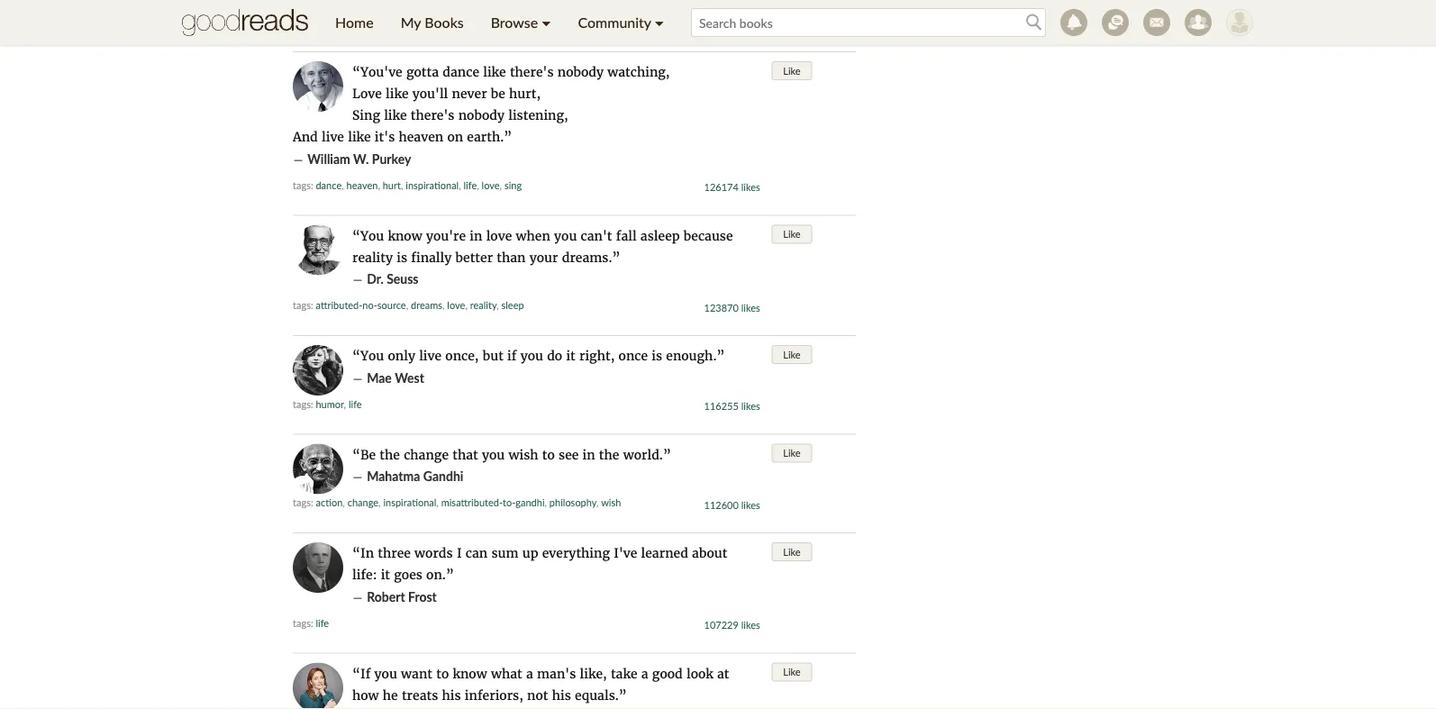 Task type: vqa. For each thing, say whether or not it's contained in the screenshot.
philosophy link
yes



Task type: locate. For each thing, give the bounding box(es) containing it.
william
[[307, 151, 350, 166]]

1 vertical spatial in
[[470, 228, 483, 244]]

likes for "in three words i can sum up everything i've learned about life: it goes on."
[[741, 619, 760, 631]]

his
[[442, 687, 461, 703], [552, 687, 571, 703]]

life link down robert frost "image"
[[316, 617, 329, 629]]

want
[[401, 666, 433, 682]]

― down life:
[[352, 589, 363, 605]]

inspirational down mahatma
[[383, 497, 436, 509]]

1 horizontal spatial the
[[599, 447, 620, 463]]

1 horizontal spatial his
[[552, 687, 571, 703]]

"in three words i can sum up everything i've learned about life: it goes on." ― robert frost
[[352, 545, 728, 605]]

heaven left on
[[399, 129, 444, 145]]

there's up hurt,
[[510, 64, 554, 80]]

his down 'man's'
[[552, 687, 571, 703]]

1 vertical spatial live
[[419, 348, 442, 364]]

4 likes from the top
[[741, 400, 760, 412]]

4 tags: from the top
[[293, 398, 313, 410]]

5 like link from the top
[[772, 543, 813, 561]]

1 horizontal spatial love link
[[482, 179, 500, 191]]

in inside the '"be the change that you wish to see in the world." ― mahatma gandhi'
[[583, 447, 595, 463]]

seuss
[[632, 3, 656, 15]]

6 like from the top
[[783, 666, 801, 678]]

can
[[466, 545, 488, 561]]

tags: life
[[293, 617, 329, 629]]

1 vertical spatial to
[[436, 666, 449, 682]]

tags: left 'action' link
[[293, 497, 313, 509]]

likes right 107229
[[741, 619, 760, 631]]

5 tags: from the top
[[293, 497, 313, 509]]

in
[[488, 3, 496, 15], [470, 228, 483, 244], [583, 447, 595, 463]]

1 horizontal spatial life
[[349, 398, 362, 410]]

likes right 123870
[[741, 301, 760, 314]]

tags: ataraxy , be-yourself confidence , fitting-in , individuality misattributed-dr-seuss those-who-matter 127779 likes
[[293, 3, 760, 30]]

0 horizontal spatial know
[[388, 228, 422, 244]]

1 ▾ from the left
[[542, 14, 551, 31]]

1 horizontal spatial live
[[419, 348, 442, 364]]

2 a from the left
[[641, 666, 649, 682]]

1 like link from the top
[[772, 61, 813, 80]]

fall
[[616, 228, 637, 244]]

3 like link from the top
[[772, 345, 813, 364]]

inspirational link right hurt link
[[406, 179, 459, 191]]

in inside "you know you're in love when you can't fall asleep because reality is finally better than your dreams." ― dr. seuss
[[470, 228, 483, 244]]

0 horizontal spatial dance
[[316, 179, 342, 191]]

0 vertical spatial there's
[[510, 64, 554, 80]]

2 tags: from the top
[[293, 179, 313, 191]]

0 vertical spatial love link
[[482, 179, 500, 191]]

like for "you know you're in love when you can't fall asleep because reality is finally better than your dreams."
[[783, 228, 801, 240]]

0 horizontal spatial reality
[[352, 249, 393, 265]]

6 likes from the top
[[741, 619, 760, 631]]

it inside the "you only live once, but if you do it right, once is enough." ― mae west
[[566, 348, 576, 364]]

― down "be
[[352, 469, 363, 485]]

2 horizontal spatial life
[[464, 179, 477, 191]]

reality inside "you know you're in love when you can't fall asleep because reality is finally better than your dreams." ― dr. seuss
[[352, 249, 393, 265]]

know up "inferiors,"
[[453, 666, 487, 682]]

1 tags: from the top
[[293, 3, 313, 15]]

6 like link from the top
[[772, 663, 813, 682]]

i've
[[614, 545, 637, 561]]

1 horizontal spatial reality
[[470, 299, 497, 311]]

0 vertical spatial misattributed-
[[558, 3, 619, 15]]

browse
[[491, 14, 538, 31]]

likes for "you've gotta dance like there's nobody watching,
[[741, 181, 760, 193]]

0 horizontal spatial live
[[322, 129, 344, 145]]

0 vertical spatial know
[[388, 228, 422, 244]]

"you for "you only live once, but if you do it right, once is enough."
[[352, 348, 384, 364]]

2 like from the top
[[783, 228, 801, 240]]

Search for books to add to your shelves search field
[[691, 8, 1046, 37]]

life link left sing
[[464, 179, 477, 191]]

likes right 126174
[[741, 181, 760, 193]]

0 horizontal spatial heaven
[[347, 179, 378, 191]]

― left dr.
[[352, 271, 363, 287]]

1 likes from the top
[[741, 18, 760, 30]]

you'll
[[412, 86, 448, 102]]

inspirational right hurt link
[[406, 179, 459, 191]]

tags: for tags: dance , heaven , hurt , inspirational , life , love , sing
[[293, 179, 313, 191]]

in right see
[[583, 447, 595, 463]]

reality up dr.
[[352, 249, 393, 265]]

love up than
[[486, 228, 512, 244]]

likes right 116255
[[741, 400, 760, 412]]

in left "individuality"
[[488, 3, 496, 15]]

wish left see
[[509, 447, 539, 463]]

4 like link from the top
[[772, 444, 813, 463]]

action
[[316, 497, 343, 509]]

dance inside '"you've gotta dance like there's nobody watching, love like you'll never be hurt, sing like there's nobody listening, and live like it's heaven on earth." ― william w. purkey'
[[443, 64, 479, 80]]

like
[[783, 64, 801, 77], [783, 228, 801, 240], [783, 348, 801, 360], [783, 447, 801, 459], [783, 546, 801, 558], [783, 666, 801, 678]]

inspirational link down mahatma
[[383, 497, 436, 509]]

what
[[491, 666, 522, 682]]

―
[[293, 151, 304, 167], [352, 271, 363, 287], [352, 370, 363, 386], [352, 469, 363, 485], [352, 589, 363, 605]]

dance up 'never' at left top
[[443, 64, 479, 80]]

0 vertical spatial live
[[322, 129, 344, 145]]

1 horizontal spatial to
[[542, 447, 555, 463]]

1 vertical spatial inspirational
[[383, 497, 436, 509]]

you up he
[[374, 666, 397, 682]]

1 vertical spatial there's
[[411, 107, 455, 123]]

1 vertical spatial is
[[652, 348, 662, 364]]

2 the from the left
[[599, 447, 620, 463]]

you up your
[[554, 228, 577, 244]]

life right humor link
[[349, 398, 362, 410]]

see
[[559, 447, 579, 463]]

is
[[397, 249, 407, 265], [652, 348, 662, 364]]

1 "you from the top
[[352, 228, 384, 244]]

3 tags: from the top
[[293, 299, 313, 311]]

your
[[530, 249, 558, 265]]

1 horizontal spatial it
[[566, 348, 576, 364]]

those-who-matter link
[[660, 3, 740, 15]]

love
[[482, 179, 500, 191], [486, 228, 512, 244], [447, 299, 465, 311]]

0 horizontal spatial a
[[526, 666, 533, 682]]

love link left sing
[[482, 179, 500, 191]]

tags: for tags: life
[[293, 617, 313, 629]]

0 vertical spatial in
[[488, 3, 496, 15]]

"you up dr.
[[352, 228, 384, 244]]

2 horizontal spatial life link
[[464, 179, 477, 191]]

2 likes from the top
[[741, 181, 760, 193]]

tags: left the dance link
[[293, 179, 313, 191]]

misattributed-to-gandhi link
[[441, 497, 545, 509]]

2 ▾ from the left
[[655, 14, 664, 31]]

― inside the '"be the change that you wish to see in the world." ― mahatma gandhi'
[[352, 469, 363, 485]]

nobody
[[558, 64, 604, 80], [458, 107, 505, 123]]

,
[[347, 3, 350, 15], [454, 3, 456, 15], [496, 3, 498, 15], [342, 179, 344, 191], [378, 179, 380, 191], [401, 179, 403, 191], [459, 179, 461, 191], [477, 179, 479, 191], [500, 179, 502, 191], [406, 299, 408, 311], [443, 299, 445, 311], [465, 299, 468, 311], [497, 299, 499, 311], [344, 398, 346, 410], [343, 497, 345, 509], [379, 497, 381, 509], [436, 497, 439, 509], [545, 497, 547, 509], [597, 497, 599, 509]]

in for confidence
[[488, 3, 496, 15]]

change inside the '"be the change that you wish to see in the world." ― mahatma gandhi'
[[404, 447, 449, 463]]

5 likes from the top
[[741, 499, 760, 511]]

"you inside "you know you're in love when you can't fall asleep because reality is finally better than your dreams." ― dr. seuss
[[352, 228, 384, 244]]

in inside tags: ataraxy , be-yourself confidence , fitting-in , individuality misattributed-dr-seuss those-who-matter 127779 likes
[[488, 3, 496, 15]]

0 horizontal spatial it
[[381, 567, 390, 583]]

life down robert frost "image"
[[316, 617, 329, 629]]

likes
[[741, 18, 760, 30], [741, 181, 760, 193], [741, 301, 760, 314], [741, 400, 760, 412], [741, 499, 760, 511], [741, 619, 760, 631]]

tags: down robert frost "image"
[[293, 617, 313, 629]]

1 horizontal spatial there's
[[510, 64, 554, 80]]

0 horizontal spatial love link
[[447, 299, 465, 311]]

1 horizontal spatial is
[[652, 348, 662, 364]]

1 vertical spatial know
[[453, 666, 487, 682]]

to right the 'want'
[[436, 666, 449, 682]]

the
[[380, 447, 400, 463], [599, 447, 620, 463]]

tags: for tags: ataraxy , be-yourself confidence , fitting-in , individuality misattributed-dr-seuss those-who-matter 127779 likes
[[293, 3, 313, 15]]

it inside "in three words i can sum up everything i've learned about life: it goes on." ― robert frost
[[381, 567, 390, 583]]

1 horizontal spatial misattributed-
[[558, 3, 619, 15]]

5 like from the top
[[783, 546, 801, 558]]

3 likes from the top
[[741, 301, 760, 314]]

1 vertical spatial "you
[[352, 348, 384, 364]]

1 horizontal spatial a
[[641, 666, 649, 682]]

community ▾ button
[[565, 0, 678, 45]]

life link
[[464, 179, 477, 191], [349, 398, 362, 410], [316, 617, 329, 629]]

"you for "you know you're in love when you can't fall asleep because reality is finally better than your dreams."
[[352, 228, 384, 244]]

tags:
[[293, 3, 313, 15], [293, 179, 313, 191], [293, 299, 313, 311], [293, 398, 313, 410], [293, 497, 313, 509], [293, 617, 313, 629]]

0 vertical spatial reality
[[352, 249, 393, 265]]

0 horizontal spatial nobody
[[458, 107, 505, 123]]

0 horizontal spatial ▾
[[542, 14, 551, 31]]

like link for "you only live once, but if you do it right, once is enough."
[[772, 345, 813, 364]]

0 vertical spatial wish
[[509, 447, 539, 463]]

dreams
[[411, 299, 443, 311]]

because
[[684, 228, 733, 244]]

1 horizontal spatial dance
[[443, 64, 479, 80]]

enough."
[[666, 348, 725, 364]]

heaven inside '"you've gotta dance like there's nobody watching, love like you'll never be hurt, sing like there's nobody listening, and live like it's heaven on earth." ― william w. purkey'
[[399, 129, 444, 145]]

menu
[[322, 0, 678, 45]]

"in
[[352, 545, 374, 561]]

sing
[[352, 107, 380, 123]]

likes right 127779
[[741, 18, 760, 30]]

who-
[[688, 3, 711, 15]]

misattributed-
[[558, 3, 619, 15], [441, 497, 503, 509]]

on
[[447, 129, 463, 145]]

1 horizontal spatial know
[[453, 666, 487, 682]]

2 vertical spatial in
[[583, 447, 595, 463]]

not
[[527, 687, 548, 703]]

world."
[[623, 447, 671, 463]]

0 vertical spatial love
[[482, 179, 500, 191]]

0 vertical spatial life link
[[464, 179, 477, 191]]

1 vertical spatial life link
[[349, 398, 362, 410]]

1 vertical spatial it
[[381, 567, 390, 583]]

about
[[692, 545, 728, 561]]

in up better
[[470, 228, 483, 244]]

0 horizontal spatial wish
[[509, 447, 539, 463]]

2 horizontal spatial in
[[583, 447, 595, 463]]

love inside "you know you're in love when you can't fall asleep because reality is finally better than your dreams." ― dr. seuss
[[486, 228, 512, 244]]

0 vertical spatial dance
[[443, 64, 479, 80]]

know up finally
[[388, 228, 422, 244]]

Search books text field
[[691, 8, 1046, 37]]

seuss
[[387, 271, 419, 287]]

love left reality link
[[447, 299, 465, 311]]

0 horizontal spatial is
[[397, 249, 407, 265]]

2 like link from the top
[[772, 225, 813, 244]]

there's down you'll
[[411, 107, 455, 123]]

love link left reality link
[[447, 299, 465, 311]]

live right the only in the left of the page
[[419, 348, 442, 364]]

individuality link
[[501, 3, 553, 15]]

ataraxy
[[316, 3, 347, 15]]

― inside "in three words i can sum up everything i've learned about life: it goes on." ― robert frost
[[352, 589, 363, 605]]

no-
[[363, 299, 377, 311]]

0 vertical spatial it
[[566, 348, 576, 364]]

0 vertical spatial change
[[404, 447, 449, 463]]

action link
[[316, 497, 343, 509]]

0 horizontal spatial to
[[436, 666, 449, 682]]

0 vertical spatial to
[[542, 447, 555, 463]]

1 horizontal spatial ▾
[[655, 14, 664, 31]]

is up 'seuss'
[[397, 249, 407, 265]]

― down and
[[293, 151, 304, 167]]

0 horizontal spatial the
[[380, 447, 400, 463]]

▾ for browse ▾
[[542, 14, 551, 31]]

w.
[[353, 151, 369, 166]]

community ▾
[[578, 14, 664, 31]]

1 vertical spatial misattributed-
[[441, 497, 503, 509]]

tags: left humor
[[293, 398, 313, 410]]

"you only live once, but if you do it right, once is enough." ― mae west
[[352, 348, 725, 386]]

0 horizontal spatial in
[[470, 228, 483, 244]]

tags: inside tags: ataraxy , be-yourself confidence , fitting-in , individuality misattributed-dr-seuss those-who-matter 127779 likes
[[293, 3, 313, 15]]

a right 'what' at left
[[526, 666, 533, 682]]

0 horizontal spatial life link
[[316, 617, 329, 629]]

you inside the '"be the change that you wish to see in the world." ― mahatma gandhi'
[[482, 447, 505, 463]]

change up gandhi
[[404, 447, 449, 463]]

watching,
[[608, 64, 670, 80]]

"you
[[352, 228, 384, 244], [352, 348, 384, 364]]

107229
[[704, 619, 739, 631]]

tags: left attributed-
[[293, 299, 313, 311]]

j.k. rowling image
[[293, 663, 343, 709]]

tags: for tags: humor , life
[[293, 398, 313, 410]]

0 horizontal spatial his
[[442, 687, 461, 703]]

asleep
[[641, 228, 680, 244]]

inbox image
[[1144, 9, 1171, 36]]

on."
[[426, 567, 454, 583]]

sleep link
[[502, 299, 524, 311]]

nobody up earth." on the left of the page
[[458, 107, 505, 123]]

you inside "if you want to know what a man's like, take a good look at how he treats his inferiors, not his equals."
[[374, 666, 397, 682]]

― inside the "you only live once, but if you do it right, once is enough." ― mae west
[[352, 370, 363, 386]]

likes right 112600
[[741, 499, 760, 511]]

likes for "you know you're in love when you can't fall asleep because reality is finally better than your dreams."
[[741, 301, 760, 314]]

1 horizontal spatial in
[[488, 3, 496, 15]]

0 horizontal spatial there's
[[411, 107, 455, 123]]

1 vertical spatial life
[[349, 398, 362, 410]]

reality left sleep
[[470, 299, 497, 311]]

the up mahatma
[[380, 447, 400, 463]]

be
[[491, 86, 505, 102]]

humor link
[[316, 398, 344, 410]]

like link for "in three words i can sum up everything i've learned about life: it goes on."
[[772, 543, 813, 561]]

1 horizontal spatial nobody
[[558, 64, 604, 80]]

his right the treats
[[442, 687, 461, 703]]

it right life:
[[381, 567, 390, 583]]

like for "be the change that you wish to see in the world."
[[783, 447, 801, 459]]

to
[[542, 447, 555, 463], [436, 666, 449, 682]]

2 "you from the top
[[352, 348, 384, 364]]

know inside "you know you're in love when you can't fall asleep because reality is finally better than your dreams." ― dr. seuss
[[388, 228, 422, 244]]

heaven down w.
[[347, 179, 378, 191]]

tags: left the ataraxy
[[293, 3, 313, 15]]

0 vertical spatial life
[[464, 179, 477, 191]]

you right that
[[482, 447, 505, 463]]

1 horizontal spatial life link
[[349, 398, 362, 410]]

the left world."
[[599, 447, 620, 463]]

attributed-no-source link
[[316, 299, 406, 311]]

home link
[[322, 0, 387, 45]]

6 tags: from the top
[[293, 617, 313, 629]]

2 vertical spatial life
[[316, 617, 329, 629]]

nobody left watching, at left top
[[558, 64, 604, 80]]

1 vertical spatial reality
[[470, 299, 497, 311]]

there's
[[510, 64, 554, 80], [411, 107, 455, 123]]

is inside the "you only live once, but if you do it right, once is enough." ― mae west
[[652, 348, 662, 364]]

like link for "if you want to know what a man's like, take a good look at how he treats his inferiors, not his equals."
[[772, 663, 813, 682]]

0 vertical spatial heaven
[[399, 129, 444, 145]]

live up william
[[322, 129, 344, 145]]

1 like from the top
[[783, 64, 801, 77]]

it right do
[[566, 348, 576, 364]]

1 vertical spatial wish
[[601, 497, 621, 509]]

"you up mae
[[352, 348, 384, 364]]

1 his from the left
[[442, 687, 461, 703]]

0 horizontal spatial life
[[316, 617, 329, 629]]

is right once
[[652, 348, 662, 364]]

0 vertical spatial is
[[397, 249, 407, 265]]

dr. seuss image
[[293, 225, 343, 275]]

life link right humor link
[[349, 398, 362, 410]]

1 vertical spatial nobody
[[458, 107, 505, 123]]

change right action
[[348, 497, 379, 509]]

that
[[453, 447, 478, 463]]

inferiors,
[[465, 687, 524, 703]]

my books
[[401, 14, 464, 31]]

sleep
[[502, 299, 524, 311]]

to left see
[[542, 447, 555, 463]]

0 vertical spatial "you
[[352, 228, 384, 244]]

1 vertical spatial change
[[348, 497, 379, 509]]

you
[[554, 228, 577, 244], [521, 348, 543, 364], [482, 447, 505, 463], [374, 666, 397, 682]]

"be
[[352, 447, 376, 463]]

wish inside the '"be the change that you wish to see in the world." ― mahatma gandhi'
[[509, 447, 539, 463]]

like up be
[[483, 64, 506, 80]]

"you inside the "you only live once, but if you do it right, once is enough." ― mae west
[[352, 348, 384, 364]]

1 horizontal spatial change
[[404, 447, 449, 463]]

a right the take
[[641, 666, 649, 682]]

life left sing
[[464, 179, 477, 191]]

dance down william
[[316, 179, 342, 191]]

menu containing home
[[322, 0, 678, 45]]

wish right philosophy link
[[601, 497, 621, 509]]

likes for "you only live once, but if you do it right, once is enough."
[[741, 400, 760, 412]]

to inside "if you want to know what a man's like, take a good look at how he treats his inferiors, not his equals."
[[436, 666, 449, 682]]

bob builder image
[[1227, 9, 1254, 36]]

3 like from the top
[[783, 348, 801, 360]]

4 like from the top
[[783, 447, 801, 459]]

1 vertical spatial love
[[486, 228, 512, 244]]

you right "if"
[[521, 348, 543, 364]]

love left sing
[[482, 179, 500, 191]]

1 horizontal spatial heaven
[[399, 129, 444, 145]]

in for wish
[[583, 447, 595, 463]]

― left mae
[[352, 370, 363, 386]]

like link for "you've gotta dance like there's nobody watching,
[[772, 61, 813, 80]]



Task type: describe. For each thing, give the bounding box(es) containing it.
equals."
[[575, 687, 627, 703]]

and
[[293, 129, 318, 145]]

heaven link
[[347, 179, 378, 191]]

words
[[415, 545, 453, 561]]

126174 likes
[[704, 181, 760, 193]]

browse ▾ button
[[477, 0, 565, 45]]

sing
[[505, 179, 522, 191]]

confidence link
[[406, 3, 454, 15]]

like down "you've
[[386, 86, 409, 102]]

man's
[[537, 666, 576, 682]]

123870 likes link
[[704, 301, 760, 314]]

gandhi
[[423, 469, 464, 484]]

notifications image
[[1061, 9, 1088, 36]]

west
[[395, 370, 424, 385]]

three
[[378, 545, 411, 561]]

know inside "if you want to know what a man's like, take a good look at how he treats his inferiors, not his equals."
[[453, 666, 487, 682]]

mahatma
[[367, 469, 420, 484]]

"if
[[352, 666, 371, 682]]

107229 likes
[[704, 619, 760, 631]]

▾ for community ▾
[[655, 14, 664, 31]]

browse ▾
[[491, 14, 551, 31]]

sing link
[[505, 179, 522, 191]]

126174 likes link
[[704, 181, 760, 193]]

like for "if you want to know what a man's like, take a good look at how he treats his inferiors, not his equals."
[[783, 666, 801, 678]]

my
[[401, 14, 421, 31]]

like for "you've gotta dance like there's nobody watching,
[[783, 64, 801, 77]]

like up the it's
[[384, 107, 407, 123]]

robert frost image
[[293, 543, 343, 593]]

0 vertical spatial inspirational link
[[406, 179, 459, 191]]

how
[[352, 687, 379, 703]]

dr-
[[619, 3, 632, 15]]

goes
[[394, 567, 423, 583]]

mahatma gandhi image
[[293, 444, 343, 494]]

right,
[[579, 348, 615, 364]]

if
[[507, 348, 517, 364]]

hurt
[[383, 179, 401, 191]]

can't
[[581, 228, 612, 244]]

he
[[383, 687, 398, 703]]

purkey
[[372, 151, 411, 166]]

112600
[[704, 499, 739, 511]]

mae west image
[[293, 345, 343, 396]]

1 vertical spatial dance
[[316, 179, 342, 191]]

look
[[687, 666, 714, 682]]

dreams."
[[562, 249, 621, 265]]

2 vertical spatial love
[[447, 299, 465, 311]]

― inside '"you've gotta dance like there's nobody watching, love like you'll never be hurt, sing like there's nobody listening, and live like it's heaven on earth." ― william w. purkey'
[[293, 151, 304, 167]]

"if you want to know what a man's like, take a good look at how he treats his inferiors, not his equals."
[[352, 666, 730, 703]]

1 horizontal spatial wish
[[601, 497, 621, 509]]

like up w.
[[348, 129, 371, 145]]

you inside the "you only live once, but if you do it right, once is enough." ― mae west
[[521, 348, 543, 364]]

humor
[[316, 398, 344, 410]]

you inside "you know you're in love when you can't fall asleep because reality is finally better than your dreams." ― dr. seuss
[[554, 228, 577, 244]]

likes inside tags: ataraxy , be-yourself confidence , fitting-in , individuality misattributed-dr-seuss those-who-matter 127779 likes
[[741, 18, 760, 30]]

live inside the "you only live once, but if you do it right, once is enough." ― mae west
[[419, 348, 442, 364]]

when
[[516, 228, 550, 244]]

confidence
[[406, 3, 454, 15]]

reality link
[[470, 299, 497, 311]]

tags: dance , heaven , hurt , inspirational , life , love , sing
[[293, 179, 522, 191]]

2 his from the left
[[552, 687, 571, 703]]

life:
[[352, 567, 377, 583]]

112600 likes link
[[704, 499, 760, 511]]

my books link
[[387, 0, 477, 45]]

friend requests image
[[1185, 9, 1212, 36]]

never
[[452, 86, 487, 102]]

books
[[425, 14, 464, 31]]

gotta
[[406, 64, 439, 80]]

robert
[[367, 589, 405, 604]]

earth."
[[467, 129, 512, 145]]

my group discussions image
[[1102, 9, 1129, 36]]

dance link
[[316, 179, 342, 191]]

than
[[497, 249, 526, 265]]

likes for "be the change that you wish to see in the world."
[[741, 499, 760, 511]]

116255
[[704, 400, 739, 412]]

like for "in three words i can sum up everything i've learned about life: it goes on."
[[783, 546, 801, 558]]

107229 likes link
[[704, 619, 760, 631]]

those-
[[660, 3, 688, 15]]

to-
[[503, 497, 516, 509]]

listening,
[[508, 107, 568, 123]]

once,
[[446, 348, 479, 364]]

0 horizontal spatial misattributed-
[[441, 497, 503, 509]]

126174
[[704, 181, 739, 193]]

fitting-
[[459, 3, 488, 15]]

tags: action , change , inspirational , misattributed-to-gandhi , philosophy , wish
[[293, 497, 621, 509]]

misattributed- inside tags: ataraxy , be-yourself confidence , fitting-in , individuality misattributed-dr-seuss those-who-matter 127779 likes
[[558, 3, 619, 15]]

like,
[[580, 666, 607, 682]]

1 vertical spatial love link
[[447, 299, 465, 311]]

123870
[[704, 301, 739, 314]]

tags: for tags: action , change , inspirational , misattributed-to-gandhi , philosophy , wish
[[293, 497, 313, 509]]

"be the change that you wish to see in the world." ― mahatma gandhi
[[352, 447, 671, 485]]

0 vertical spatial nobody
[[558, 64, 604, 80]]

― inside "you know you're in love when you can't fall asleep because reality is finally better than your dreams." ― dr. seuss
[[352, 271, 363, 287]]

to inside the '"be the change that you wish to see in the world." ― mahatma gandhi'
[[542, 447, 555, 463]]

william w. purkey image
[[293, 61, 343, 112]]

127779
[[704, 18, 739, 30]]

like for "you only live once, but if you do it right, once is enough."
[[783, 348, 801, 360]]

116255 likes link
[[704, 400, 760, 412]]

wish link
[[601, 497, 621, 509]]

frost
[[408, 589, 437, 604]]

like link for "you know you're in love when you can't fall asleep because reality is finally better than your dreams."
[[772, 225, 813, 244]]

1 a from the left
[[526, 666, 533, 682]]

1 the from the left
[[380, 447, 400, 463]]

tags: for tags: attributed-no-source , dreams , love , reality , sleep
[[293, 299, 313, 311]]

matter
[[711, 3, 740, 15]]

do
[[547, 348, 563, 364]]

dr.
[[367, 271, 384, 287]]

is inside "you know you're in love when you can't fall asleep because reality is finally better than your dreams." ― dr. seuss
[[397, 249, 407, 265]]

0 horizontal spatial change
[[348, 497, 379, 509]]

1 vertical spatial inspirational link
[[383, 497, 436, 509]]

learned
[[641, 545, 688, 561]]

home
[[335, 14, 374, 31]]

attributed-
[[316, 299, 363, 311]]

2 vertical spatial life link
[[316, 617, 329, 629]]

yourself
[[367, 3, 401, 15]]

only
[[388, 348, 415, 364]]

like link for "be the change that you wish to see in the world."
[[772, 444, 813, 463]]

0 vertical spatial inspirational
[[406, 179, 459, 191]]

tags: humor , life
[[293, 398, 362, 410]]

1 vertical spatial heaven
[[347, 179, 378, 191]]

change link
[[348, 497, 379, 509]]

take
[[611, 666, 638, 682]]

i
[[457, 545, 462, 561]]

live inside '"you've gotta dance like there's nobody watching, love like you'll never be hurt, sing like there's nobody listening, and live like it's heaven on earth." ― william w. purkey'
[[322, 129, 344, 145]]



